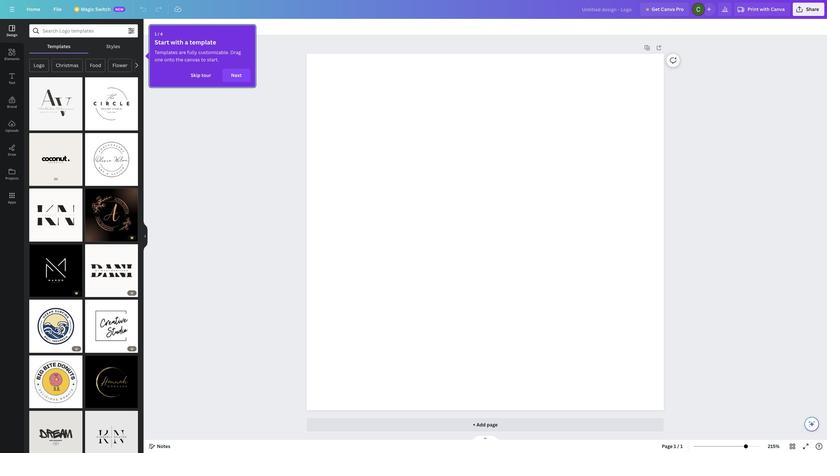 Task type: describe. For each thing, give the bounding box(es) containing it.
black white modern handwritten square studio logo group
[[85, 296, 138, 353]]

uploads
[[5, 128, 19, 133]]

1 of 2 for ivory black luxury minimalist personal name logo group
[[88, 291, 99, 296]]

template
[[190, 38, 216, 46]]

a
[[185, 38, 188, 46]]

food button
[[86, 59, 105, 72]]

print
[[748, 6, 759, 12]]

magic switch
[[81, 6, 111, 12]]

new
[[115, 7, 124, 12]]

styles
[[106, 43, 120, 50]]

text button
[[0, 67, 24, 91]]

text
[[9, 80, 15, 85]]

draw
[[8, 152, 16, 157]]

add
[[477, 422, 486, 429]]

flower button
[[108, 59, 132, 72]]

one
[[155, 57, 163, 63]]

canva inside button
[[661, 6, 675, 12]]

design button
[[0, 19, 24, 43]]

pro
[[676, 6, 684, 12]]

4
[[160, 31, 163, 37]]

1 / 4 start with a template templates are fully customizable. drag one onto the canvas to start.
[[155, 31, 241, 63]]

main menu bar
[[0, 0, 827, 19]]

white black m letter design business identity for digital design company logo group
[[29, 241, 82, 298]]

brand
[[7, 104, 17, 109]]

page
[[487, 422, 498, 429]]

1 of 2 for rose gold elegant monogram floral circular logo group at the left of the page
[[88, 236, 99, 240]]

/ inside 1 / 4 start with a template templates are fully customizable. drag one onto the canvas to start.
[[158, 31, 159, 37]]

black & white minimalist aesthetic initials font logo group
[[29, 73, 82, 131]]

position button
[[146, 22, 170, 32]]

uploads button
[[0, 115, 24, 139]]

modern minimalist graffiti dream brand logo group
[[29, 408, 82, 454]]

1 vertical spatial /
[[678, 444, 679, 450]]

elements button
[[0, 43, 24, 67]]

draw button
[[0, 139, 24, 163]]

share button
[[793, 3, 825, 16]]

page
[[662, 444, 673, 450]]

start
[[155, 38, 169, 46]]

christmas
[[56, 62, 79, 68]]

styles button
[[88, 40, 138, 53]]

skip tour button
[[182, 69, 220, 82]]

bright colorful playful funny donuts food circle logo group
[[29, 352, 82, 409]]

get canva pro button
[[641, 3, 689, 16]]

onto
[[164, 57, 175, 63]]

bright colorful playful funny donuts food circle logo image
[[29, 356, 82, 409]]

canva inside dropdown button
[[771, 6, 785, 12]]

elegant circle signature photography logo image
[[85, 133, 138, 186]]

black elegant modern name initials monogram logo image
[[85, 412, 138, 454]]

black elegant modern name initials monogram logo group
[[85, 408, 138, 454]]

+ add page button
[[307, 419, 664, 432]]

blue and white circle surfing club logo image
[[29, 300, 82, 353]]

Search Logo templates search field
[[43, 25, 125, 37]]

1 inside ivory black luxury minimalist personal name logo group
[[88, 291, 90, 296]]

customizable.
[[198, 49, 229, 56]]

design
[[6, 33, 17, 37]]

blue and white circle surfing club logo group
[[29, 296, 82, 353]]

black and gold classy minimalist circular name logo image
[[85, 356, 138, 409]]

Design title text field
[[577, 3, 638, 16]]

215% button
[[763, 442, 785, 453]]

next
[[231, 72, 242, 78]]

templates inside 1 / 4 start with a template templates are fully customizable. drag one onto the canvas to start.
[[155, 49, 178, 56]]

file
[[53, 6, 62, 12]]

ivory black luxury minimalist personal name logo group
[[85, 241, 138, 298]]



Task type: locate. For each thing, give the bounding box(es) containing it.
christmas button
[[51, 59, 83, 72]]

/
[[158, 31, 159, 37], [678, 444, 679, 450]]

switch
[[95, 6, 111, 12]]

1 vertical spatial with
[[171, 38, 183, 46]]

share
[[806, 6, 819, 12]]

canva
[[661, 6, 675, 12], [771, 6, 785, 12]]

2 of from the top
[[91, 291, 96, 296]]

1 of 2 inside rose gold elegant monogram floral circular logo group
[[88, 236, 99, 240]]

0 horizontal spatial templates
[[47, 43, 71, 50]]

of for ivory black luxury minimalist personal name logo group
[[91, 291, 96, 296]]

of inside rose gold elegant monogram floral circular logo group
[[91, 236, 96, 240]]

free simple modern circle design studio logo image
[[85, 77, 138, 131]]

1 inside 1 / 4 start with a template templates are fully customizable. drag one onto the canvas to start.
[[155, 31, 157, 37]]

with left a
[[171, 38, 183, 46]]

1 of from the top
[[91, 236, 96, 240]]

with inside dropdown button
[[760, 6, 770, 12]]

get canva pro
[[652, 6, 684, 12]]

0 vertical spatial of
[[91, 236, 96, 240]]

black white modern handwritten square studio logo image
[[85, 300, 138, 353]]

skip
[[191, 72, 200, 78]]

+ add page
[[473, 422, 498, 429]]

1 inside rose gold elegant monogram floral circular logo group
[[88, 236, 90, 240]]

0 vertical spatial 1 of 2
[[88, 236, 99, 240]]

to
[[201, 57, 206, 63]]

0 vertical spatial 2
[[97, 236, 99, 240]]

1 of 2
[[88, 236, 99, 240], [88, 291, 99, 296]]

next button
[[222, 69, 250, 82]]

position
[[149, 24, 167, 30]]

drag
[[230, 49, 241, 56]]

canva right print
[[771, 6, 785, 12]]

215%
[[768, 444, 780, 450]]

black and white aesthetic minimalist modern simple typography coconut cosmetics logo image
[[29, 133, 82, 186]]

notes
[[157, 444, 170, 450]]

templates
[[47, 43, 71, 50], [155, 49, 178, 56]]

1 horizontal spatial /
[[678, 444, 679, 450]]

1 of 2 inside ivory black luxury minimalist personal name logo group
[[88, 291, 99, 296]]

/ left the 4
[[158, 31, 159, 37]]

apps button
[[0, 187, 24, 210]]

projects button
[[0, 163, 24, 187]]

2 for rose gold elegant monogram floral circular logo group at the left of the page
[[97, 236, 99, 240]]

/ right page
[[678, 444, 679, 450]]

hide image
[[143, 220, 148, 252]]

print with canva
[[748, 6, 785, 12]]

of
[[91, 236, 96, 240], [91, 291, 96, 296]]

1
[[155, 31, 157, 37], [88, 236, 90, 240], [88, 291, 90, 296], [674, 444, 676, 450], [681, 444, 683, 450]]

get
[[652, 6, 660, 12]]

1 canva from the left
[[661, 6, 675, 12]]

skip tour
[[191, 72, 211, 78]]

rose gold elegant monogram floral circular logo group
[[85, 185, 138, 242]]

0 horizontal spatial /
[[158, 31, 159, 37]]

of for rose gold elegant monogram floral circular logo group at the left of the page
[[91, 236, 96, 240]]

projects
[[5, 176, 19, 181]]

page 1 / 1
[[662, 444, 683, 450]]

1 horizontal spatial canva
[[771, 6, 785, 12]]

canva left pro
[[661, 6, 675, 12]]

2
[[97, 236, 99, 240], [97, 291, 99, 296]]

+
[[473, 422, 476, 429]]

home link
[[21, 3, 45, 16]]

templates inside button
[[47, 43, 71, 50]]

1 horizontal spatial templates
[[155, 49, 178, 56]]

2 inside rose gold elegant monogram floral circular logo group
[[97, 236, 99, 240]]

0 vertical spatial /
[[158, 31, 159, 37]]

canvas
[[184, 57, 200, 63]]

magic
[[81, 6, 94, 12]]

are
[[179, 49, 186, 56]]

black pink bold elegant monogram personal brand logo group
[[29, 185, 82, 242]]

of inside ivory black luxury minimalist personal name logo group
[[91, 291, 96, 296]]

file button
[[48, 3, 67, 16]]

start.
[[207, 57, 219, 63]]

0 horizontal spatial canva
[[661, 6, 675, 12]]

1 2 from the top
[[97, 236, 99, 240]]

templates button
[[29, 40, 88, 53]]

tour
[[202, 72, 211, 78]]

flower
[[112, 62, 128, 68]]

food
[[90, 62, 101, 68]]

2 inside ivory black luxury minimalist personal name logo group
[[97, 291, 99, 296]]

the
[[176, 57, 183, 63]]

apps
[[8, 200, 16, 205]]

brand button
[[0, 91, 24, 115]]

canva assistant image
[[808, 421, 816, 429]]

logo
[[34, 62, 44, 68]]

show pages image
[[470, 436, 501, 441]]

notes button
[[146, 442, 173, 453]]

2 canva from the left
[[771, 6, 785, 12]]

elements
[[4, 57, 20, 61]]

black and white aesthetic minimalist modern simple typography coconut cosmetics logo group
[[29, 129, 82, 186]]

0 vertical spatial with
[[760, 6, 770, 12]]

templates up christmas
[[47, 43, 71, 50]]

with right print
[[760, 6, 770, 12]]

with inside 1 / 4 start with a template templates are fully customizable. drag one onto the canvas to start.
[[171, 38, 183, 46]]

logo button
[[29, 59, 49, 72]]

white black m letter design business identity for digital design company logo image
[[29, 245, 82, 298]]

side panel tab list
[[0, 19, 24, 210]]

1 vertical spatial 1 of 2
[[88, 291, 99, 296]]

2 1 of 2 from the top
[[88, 291, 99, 296]]

2 for ivory black luxury minimalist personal name logo group
[[97, 291, 99, 296]]

1 horizontal spatial with
[[760, 6, 770, 12]]

home
[[27, 6, 40, 12]]

2 2 from the top
[[97, 291, 99, 296]]

black & white minimalist aesthetic initials font logo image
[[29, 77, 82, 131]]

templates up onto
[[155, 49, 178, 56]]

black and gold classy minimalist circular name logo group
[[85, 352, 138, 409]]

1 vertical spatial 2
[[97, 291, 99, 296]]

print with canva button
[[735, 3, 790, 16]]

free simple modern circle design studio logo group
[[85, 73, 138, 131]]

0 horizontal spatial with
[[171, 38, 183, 46]]

with
[[760, 6, 770, 12], [171, 38, 183, 46]]

elegant circle signature photography logo group
[[85, 129, 138, 186]]

1 vertical spatial of
[[91, 291, 96, 296]]

fully
[[187, 49, 197, 56]]

1 1 of 2 from the top
[[88, 236, 99, 240]]



Task type: vqa. For each thing, say whether or not it's contained in the screenshot.
'Videos' within the Birthday Facebook Videos 'Link'
no



